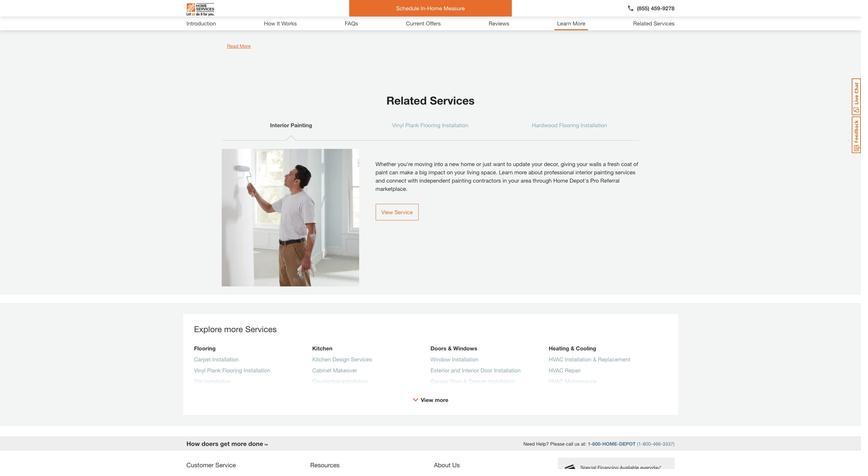 Task type: vqa. For each thing, say whether or not it's contained in the screenshot.
"Report Review" 'Button' corresponding to Absolutely beautiful. Good quality
no



Task type: locate. For each thing, give the bounding box(es) containing it.
door
[[481, 367, 493, 373], [450, 378, 462, 384]]

0 horizontal spatial learn
[[499, 169, 513, 175]]

3 hvac from the top
[[549, 378, 564, 384]]

learn up in
[[499, 169, 513, 175]]

hvac left repair
[[549, 367, 564, 373]]

2 horizontal spatial the
[[574, 4, 582, 11]]

459-
[[651, 5, 663, 11]]

cabinet makeover link
[[312, 366, 357, 377]]

2 800- from the left
[[643, 441, 653, 447]]

2 hvac from the top
[[549, 367, 564, 373]]

800- right depot
[[643, 441, 653, 447]]

2 horizontal spatial home
[[554, 177, 568, 184]]

of
[[608, 4, 613, 11], [634, 161, 638, 167]]

view
[[382, 209, 393, 215], [421, 396, 433, 403]]

about
[[529, 169, 543, 175]]

view for view service
[[382, 209, 393, 215]]

1 vertical spatial of
[[634, 161, 638, 167]]

0 horizontal spatial of
[[608, 4, 613, 11]]

to left assess
[[549, 4, 554, 11]]

windows
[[453, 345, 477, 351]]

hvac for hvac installation & replacement
[[549, 356, 564, 362]]

explore more services
[[194, 324, 277, 334]]

1 horizontal spatial painting
[[594, 169, 614, 175]]

carpet up options.
[[412, 4, 428, 11]]

faqs
[[345, 20, 358, 26]]

of right coat
[[634, 161, 638, 167]]

0 horizontal spatial to
[[507, 161, 512, 167]]

1 horizontal spatial you
[[520, 4, 529, 11]]

big
[[419, 169, 427, 175]]

your
[[400, 4, 411, 11]]

painting
[[594, 169, 614, 175], [452, 177, 472, 184]]

develop
[[266, 13, 286, 19]]

flooring
[[421, 122, 441, 128], [559, 122, 579, 128], [194, 345, 216, 351], [222, 367, 242, 373]]

1 kitchen from the top
[[312, 345, 333, 351]]

1 horizontal spatial plank
[[405, 122, 419, 128]]

will
[[461, 4, 469, 11]]

& down the cooling
[[593, 356, 597, 362]]

the
[[236, 4, 244, 11], [574, 4, 582, 11], [323, 13, 331, 19]]

1 vertical spatial view
[[421, 396, 433, 403]]

you left closely
[[520, 4, 529, 11]]

0 vertical spatial more
[[573, 20, 586, 26]]

& right doors
[[448, 345, 452, 351]]

opener
[[469, 378, 487, 384]]

view for view more
[[421, 396, 433, 403]]

impact
[[429, 169, 445, 175]]

door right garage
[[450, 378, 462, 384]]

whether
[[376, 161, 396, 167]]

professional up offers
[[430, 4, 459, 11]]

vinyl
[[392, 122, 404, 128], [194, 367, 206, 373]]

0 horizontal spatial painting
[[452, 177, 472, 184]]

service
[[395, 209, 413, 215], [215, 461, 236, 469]]

us
[[452, 461, 460, 469]]

0 horizontal spatial how
[[187, 440, 200, 447]]

installation
[[442, 122, 469, 128], [581, 122, 607, 128], [212, 356, 239, 362], [452, 356, 479, 362], [565, 356, 592, 362], [244, 367, 270, 373], [494, 367, 521, 373], [204, 378, 231, 384], [342, 378, 368, 384], [489, 378, 515, 384]]

pro
[[591, 177, 599, 184]]

0 horizontal spatial a
[[415, 169, 418, 175]]

1 vertical spatial with
[[408, 177, 418, 184]]

door up opener on the right bottom of page
[[481, 367, 493, 373]]

view more
[[421, 396, 449, 403]]

1 horizontal spatial the
[[323, 13, 331, 19]]

in-
[[421, 5, 428, 11]]

& inside "link"
[[593, 356, 597, 362]]

hvac down the heating
[[549, 356, 564, 362]]

home down giving
[[554, 177, 568, 184]]

painting up referral
[[594, 169, 614, 175]]

need help? please call us at: 1-800-home-depot (1-800-466-3337)
[[524, 441, 675, 447]]

2 carpet from the left
[[412, 4, 428, 11]]

view service link
[[376, 204, 419, 220]]

3337)
[[663, 441, 675, 447]]

carpet up 'faqs'
[[349, 4, 365, 11]]

connect
[[386, 177, 406, 184]]

you down installers on the top of page
[[256, 13, 265, 19]]

0 horizontal spatial carpet
[[349, 4, 365, 11]]

more down garage
[[435, 396, 449, 403]]

how left doers
[[187, 440, 200, 447]]

doers
[[202, 440, 219, 447]]

1 vertical spatial hvac
[[549, 367, 564, 373]]

more down the update
[[515, 169, 527, 175]]

0 horizontal spatial 800-
[[593, 441, 603, 447]]

whether you're moving into a new home or just want to update your decor, giving your walls a fresh coat of paint can make a big impact on your living space. learn more about professional interior painting services and connect with independent painting contractors in your area through home depot's pro referral marketplace.
[[376, 161, 638, 192]]

you
[[520, 4, 529, 11], [256, 13, 265, 19]]

a left big
[[415, 169, 418, 175]]

to right want
[[507, 161, 512, 167]]

how left "it"
[[264, 20, 275, 26]]

how
[[264, 20, 275, 26], [187, 440, 200, 447]]

1 horizontal spatial view
[[421, 396, 433, 403]]

and down paint
[[376, 177, 385, 184]]

0 horizontal spatial vinyl
[[194, 367, 206, 373]]

1 vertical spatial to
[[507, 161, 512, 167]]

current
[[406, 20, 425, 26]]

closely
[[531, 4, 548, 11]]

the right assess
[[574, 4, 582, 11]]

service for customer service
[[215, 461, 236, 469]]

2 vertical spatial hvac
[[549, 378, 564, 384]]

view down garage
[[421, 396, 433, 403]]

0 horizontal spatial related services
[[387, 94, 475, 107]]

1 vertical spatial service
[[215, 461, 236, 469]]

1 vertical spatial plank
[[207, 367, 221, 373]]

0 vertical spatial kitchen
[[312, 345, 333, 351]]

how for it
[[264, 20, 275, 26]]

painting down living
[[452, 177, 472, 184]]

interior up garage door & opener installation
[[462, 367, 479, 373]]

0 vertical spatial plank
[[405, 122, 419, 128]]

1 horizontal spatial area
[[521, 177, 531, 184]]

home up floor
[[286, 4, 301, 11]]

into
[[434, 161, 443, 167]]

0 horizontal spatial vinyl plank flooring installation
[[194, 367, 270, 373]]

area down about
[[521, 177, 531, 184]]

0 horizontal spatial interior
[[270, 122, 289, 128]]

moving
[[415, 161, 433, 167]]

0 vertical spatial door
[[481, 367, 493, 373]]

home-
[[603, 441, 619, 447]]

home
[[286, 4, 301, 11], [428, 5, 442, 11], [554, 177, 568, 184]]

1 horizontal spatial to
[[549, 4, 554, 11]]

current offers
[[406, 20, 441, 26]]

0 horizontal spatial home
[[286, 4, 301, 11]]

0 horizontal spatial the
[[236, 4, 244, 11]]

1 horizontal spatial more
[[573, 20, 586, 26]]

help?
[[536, 441, 549, 447]]

done
[[248, 440, 263, 447]]

exterior and interior door installation
[[431, 367, 521, 373]]

0 horizontal spatial related
[[387, 94, 427, 107]]

professional inside whether you're moving into a new home or just want to update your decor, giving your walls a fresh coat of paint can make a big impact on your living space. learn more about professional interior painting services and connect with independent painting contractors in your area through home depot's pro referral marketplace.
[[544, 169, 574, 175]]

800- right at:
[[593, 441, 603, 447]]

0 horizontal spatial service
[[215, 461, 236, 469]]

0 vertical spatial professional
[[430, 4, 459, 11]]

0 vertical spatial hvac
[[549, 356, 564, 362]]

1 horizontal spatial carpet
[[412, 4, 428, 11]]

a left the fresh
[[603, 161, 606, 167]]

area
[[351, 13, 361, 19], [521, 177, 531, 184]]

1 vertical spatial painting
[[452, 177, 472, 184]]

interior left painting
[[270, 122, 289, 128]]

help
[[244, 13, 254, 19]]

to inside whether you're moving into a new home or just want to update your decor, giving your walls a fresh coat of paint can make a big impact on your living space. learn more about professional interior painting services and connect with independent painting contractors in your area through home depot's pro referral marketplace.
[[507, 161, 512, 167]]

1 horizontal spatial with
[[508, 4, 519, 11]]

0 horizontal spatial with
[[408, 177, 418, 184]]

of right condition
[[608, 4, 613, 11]]

1 horizontal spatial related services
[[633, 20, 675, 26]]

1 vertical spatial vinyl plank flooring installation
[[194, 367, 270, 373]]

1 vertical spatial door
[[450, 378, 462, 384]]

0 vertical spatial view
[[382, 209, 393, 215]]

marketplace.
[[376, 185, 408, 192]]

hvac inside "link"
[[549, 356, 564, 362]]

1 hvac from the top
[[549, 356, 564, 362]]

hvac for hvac repair
[[549, 367, 564, 373]]

depot's
[[570, 177, 589, 184]]

hvac for hvac maintenance
[[549, 378, 564, 384]]

0 vertical spatial with
[[508, 4, 519, 11]]

1 horizontal spatial related
[[633, 20, 652, 26]]

how for doers
[[187, 440, 200, 447]]

more for read more
[[240, 43, 251, 49]]

more right read
[[240, 43, 251, 49]]

1 horizontal spatial a
[[445, 161, 448, 167]]

1 horizontal spatial home
[[428, 5, 442, 11]]

with right work
[[508, 4, 519, 11]]

0 vertical spatial interior
[[270, 122, 289, 128]]

installers
[[246, 4, 267, 11]]

installation inside "link"
[[565, 356, 592, 362]]

service down get
[[215, 461, 236, 469]]

0 horizontal spatial view
[[382, 209, 393, 215]]

plank
[[405, 122, 419, 128], [207, 367, 221, 373]]

1 vertical spatial more
[[240, 43, 251, 49]]

0 vertical spatial you
[[520, 4, 529, 11]]

1 horizontal spatial professional
[[544, 169, 574, 175]]

1 vertical spatial related
[[387, 94, 427, 107]]

0 horizontal spatial more
[[240, 43, 251, 49]]

0 horizontal spatial professional
[[430, 4, 459, 11]]

living
[[467, 169, 480, 175]]

more down condition
[[573, 20, 586, 26]]

want
[[493, 161, 505, 167]]

how it works
[[264, 20, 297, 26]]

™
[[264, 443, 268, 447]]

1 horizontal spatial learn
[[557, 20, 571, 26]]

1 vertical spatial kitchen
[[312, 356, 331, 362]]

0 vertical spatial vinyl
[[392, 122, 404, 128]]

1 vertical spatial you
[[256, 13, 265, 19]]

more
[[573, 20, 586, 26], [240, 43, 251, 49]]

0 horizontal spatial plank
[[207, 367, 221, 373]]

referral
[[601, 177, 620, 184]]

kitchen for kitchen design services
[[312, 356, 331, 362]]

reviews
[[489, 20, 509, 26]]

the right the let
[[236, 4, 244, 11]]

0 vertical spatial to
[[549, 4, 554, 11]]

professional down decor,
[[544, 169, 574, 175]]

kitchen
[[312, 345, 333, 351], [312, 356, 331, 362]]

1 horizontal spatial how
[[264, 20, 275, 26]]

hvac down hvac repair link
[[549, 378, 564, 384]]

vinyl plank flooring installation
[[392, 122, 469, 128], [194, 367, 270, 373]]

a right into
[[445, 161, 448, 167]]

you're
[[398, 161, 413, 167]]

0 vertical spatial how
[[264, 20, 275, 26]]

1 carpet from the left
[[349, 4, 365, 11]]

0 vertical spatial related services
[[633, 20, 675, 26]]

carpet installation link
[[194, 355, 239, 366]]

1 horizontal spatial service
[[395, 209, 413, 215]]

service down marketplace.
[[395, 209, 413, 215]]

1 horizontal spatial interior
[[462, 367, 479, 373]]

1 vertical spatial learn
[[499, 169, 513, 175]]

learn down assess
[[557, 20, 571, 26]]

1 vertical spatial area
[[521, 177, 531, 184]]

with down 'make'
[[408, 177, 418, 184]]

1 vertical spatial how
[[187, 440, 200, 447]]

kitchen inside kitchen design services link
[[312, 356, 331, 362]]

walls
[[589, 161, 602, 167]]

view inside 'link'
[[382, 209, 393, 215]]

more for learn more
[[573, 20, 586, 26]]

hvac maintenance
[[549, 378, 597, 384]]

1 horizontal spatial vinyl plank flooring installation
[[392, 122, 469, 128]]

floors,
[[227, 13, 242, 19]]

0 vertical spatial of
[[608, 4, 613, 11]]

home inside whether you're moving into a new home or just want to update your decor, giving your walls a fresh coat of paint can make a big impact on your living space. learn more about professional interior painting services and connect with independent painting contractors in your area through home depot's pro referral marketplace.
[[554, 177, 568, 184]]

1 vertical spatial professional
[[544, 169, 574, 175]]

the down handle
[[323, 13, 331, 19]]

0 vertical spatial service
[[395, 209, 413, 215]]

live chat image
[[852, 78, 861, 115]]

measure
[[444, 5, 465, 11]]

in
[[503, 177, 507, 184]]

view down marketplace.
[[382, 209, 393, 215]]

more
[[515, 169, 527, 175], [224, 324, 243, 334], [435, 396, 449, 403], [231, 440, 247, 447]]

a
[[445, 161, 448, 167], [603, 161, 606, 167], [415, 169, 418, 175]]

service inside view service 'link'
[[395, 209, 413, 215]]

your up about
[[532, 161, 543, 167]]

0 vertical spatial area
[[351, 13, 361, 19]]

area inside whether you're moving into a new home or just want to update your decor, giving your walls a fresh coat of paint can make a big impact on your living space. learn more about professional interior painting services and connect with independent painting contractors in your area through home depot's pro referral marketplace.
[[521, 177, 531, 184]]

area up 'faqs'
[[351, 13, 361, 19]]

giving
[[561, 161, 576, 167]]

paint
[[376, 169, 388, 175]]

home up offers
[[428, 5, 442, 11]]

(855)
[[637, 5, 650, 11]]

more right explore
[[224, 324, 243, 334]]

professional inside let the installers at the home depot handle your carpet replacement. your carpet professional will meet and work with you closely to assess the condition of your floors, help you develop floor plans for the project area and discuss your options.
[[430, 4, 459, 11]]

update
[[513, 161, 530, 167]]

2 kitchen from the top
[[312, 356, 331, 362]]

1 horizontal spatial of
[[634, 161, 638, 167]]

0 horizontal spatial area
[[351, 13, 361, 19]]

&
[[448, 345, 452, 351], [571, 345, 575, 351], [593, 356, 597, 362], [464, 378, 467, 384]]

1 horizontal spatial 800-
[[643, 441, 653, 447]]

schedule in-home measure
[[396, 5, 465, 11]]

read
[[227, 43, 238, 49]]

project
[[332, 13, 349, 19]]

offers
[[426, 20, 441, 26]]

vinyl plank flooring installation link
[[194, 366, 270, 377]]



Task type: describe. For each thing, give the bounding box(es) containing it.
just
[[483, 161, 492, 167]]

read more
[[227, 43, 251, 49]]

0 vertical spatial painting
[[594, 169, 614, 175]]

hvac repair
[[549, 367, 581, 373]]

466-
[[653, 441, 663, 447]]

your down new
[[455, 169, 465, 175]]

view service
[[382, 209, 413, 215]]

1 vertical spatial vinyl
[[194, 367, 206, 373]]

window installation link
[[431, 355, 479, 366]]

cabinet makeover
[[312, 367, 357, 373]]

us
[[575, 441, 580, 447]]

your left (855)
[[614, 4, 625, 11]]

window installation
[[431, 356, 479, 362]]

hvac installation & replacement link
[[549, 355, 631, 366]]

make
[[400, 169, 413, 175]]

0 horizontal spatial you
[[256, 13, 265, 19]]

& left the cooling
[[571, 345, 575, 351]]

get
[[220, 440, 230, 447]]

your down your
[[394, 13, 405, 19]]

hvac repair link
[[549, 366, 581, 377]]

flooring inside vinyl plank flooring installation link
[[222, 367, 242, 373]]

let the installers at the home depot handle your carpet replacement. your carpet professional will meet and work with you closely to assess the condition of your floors, help you develop floor plans for the project area and discuss your options.
[[227, 4, 625, 19]]

tile installation link
[[194, 377, 231, 388]]

at
[[269, 4, 274, 11]]

service for view service
[[395, 209, 413, 215]]

hvac installation & replacement
[[549, 356, 631, 362]]

through
[[533, 177, 552, 184]]

home
[[461, 161, 475, 167]]

and down window installation link
[[451, 367, 460, 373]]

home inside button
[[428, 5, 442, 11]]

design
[[333, 356, 350, 362]]

of inside let the installers at the home depot handle your carpet replacement. your carpet professional will meet and work with you closely to assess the condition of your floors, help you develop floor plans for the project area and discuss your options.
[[608, 4, 613, 11]]

doors & windows
[[431, 345, 477, 351]]

0 vertical spatial learn
[[557, 20, 571, 26]]

heating
[[549, 345, 569, 351]]

customer service
[[187, 461, 236, 469]]

on
[[447, 169, 453, 175]]

(1-
[[637, 441, 643, 447]]

1 800- from the left
[[593, 441, 603, 447]]

maintenance
[[565, 378, 597, 384]]

or
[[476, 161, 481, 167]]

new
[[449, 161, 460, 167]]

and inside whether you're moving into a new home or just want to update your decor, giving your walls a fresh coat of paint can make a big impact on your living space. learn more about professional interior painting services and connect with independent painting contractors in your area through home depot's pro referral marketplace.
[[376, 177, 385, 184]]

resources
[[310, 461, 340, 469]]

schedule
[[396, 5, 419, 11]]

and left the discuss
[[363, 13, 372, 19]]

& left opener on the right bottom of page
[[464, 378, 467, 384]]

carpet installation
[[194, 356, 239, 362]]

assess
[[556, 4, 573, 11]]

1 horizontal spatial vinyl
[[392, 122, 404, 128]]

services
[[615, 169, 636, 175]]

kitchen for kitchen
[[312, 345, 333, 351]]

your up "interior"
[[577, 161, 588, 167]]

let
[[227, 4, 235, 11]]

about
[[434, 461, 451, 469]]

replacement.
[[366, 4, 398, 11]]

schedule in-home measure button
[[349, 0, 512, 17]]

depot
[[302, 4, 317, 11]]

area inside let the installers at the home depot handle your carpet replacement. your carpet professional will meet and work with you closely to assess the condition of your floors, help you develop floor plans for the project area and discuss your options.
[[351, 13, 361, 19]]

garage door & opener installation
[[431, 378, 515, 384]]

2 horizontal spatial a
[[603, 161, 606, 167]]

1 horizontal spatial door
[[481, 367, 493, 373]]

exterior
[[431, 367, 450, 373]]

need
[[524, 441, 535, 447]]

and left work
[[484, 4, 493, 11]]

more inside whether you're moving into a new home or just want to update your decor, giving your walls a fresh coat of paint can make a big impact on your living space. learn more about professional interior painting services and connect with independent painting contractors in your area through home depot's pro referral marketplace.
[[515, 169, 527, 175]]

can
[[389, 169, 398, 175]]

(855) 459-9278 link
[[628, 4, 675, 12]]

repair
[[565, 367, 581, 373]]

countertop installation
[[312, 378, 368, 384]]

your right in
[[509, 177, 519, 184]]

0 vertical spatial vinyl plank flooring installation
[[392, 122, 469, 128]]

contractors
[[473, 177, 501, 184]]

of inside whether you're moving into a new home or just want to update your decor, giving your walls a fresh coat of paint can make a big impact on your living space. learn more about professional interior painting services and connect with independent painting contractors in your area through home depot's pro referral marketplace.
[[634, 161, 638, 167]]

window
[[431, 356, 451, 362]]

to inside let the installers at the home depot handle your carpet replacement. your carpet professional will meet and work with you closely to assess the condition of your floors, help you develop floor plans for the project area and discuss your options.
[[549, 4, 554, 11]]

doors
[[431, 345, 447, 351]]

feedback link image
[[852, 116, 861, 153]]

your up project
[[337, 4, 347, 11]]

do it for you logo image
[[187, 0, 214, 19]]

tile installation
[[194, 378, 231, 384]]

it
[[277, 20, 280, 26]]

home inside let the installers at the home depot handle your carpet replacement. your carpet professional will meet and work with you closely to assess the condition of your floors, help you develop floor plans for the project area and discuss your options.
[[286, 4, 301, 11]]

1 vertical spatial related services
[[387, 94, 475, 107]]

garage
[[431, 378, 449, 384]]

with inside let the installers at the home depot handle your carpet replacement. your carpet professional will meet and work with you closely to assess the condition of your floors, help you develop floor plans for the project area and discuss your options.
[[508, 4, 519, 11]]

discuss
[[374, 13, 393, 19]]

0 horizontal spatial door
[[450, 378, 462, 384]]

about us
[[434, 461, 460, 469]]

depot
[[619, 441, 636, 447]]

coat
[[621, 161, 632, 167]]

kitchen design services
[[312, 356, 372, 362]]

9278
[[663, 5, 675, 11]]

more right get
[[231, 440, 247, 447]]

how doers get more done ™
[[187, 440, 268, 447]]

learn more
[[557, 20, 586, 26]]

cooling
[[576, 345, 596, 351]]

customer
[[187, 461, 214, 469]]

floor
[[288, 13, 299, 19]]

1 vertical spatial interior
[[462, 367, 479, 373]]

options.
[[406, 13, 426, 19]]

learn inside whether you're moving into a new home or just want to update your decor, giving your walls a fresh coat of paint can make a big impact on your living space. learn more about professional interior painting services and connect with independent painting contractors in your area through home depot's pro referral marketplace.
[[499, 169, 513, 175]]

plans
[[300, 13, 313, 19]]

makeover
[[333, 367, 357, 373]]

works
[[282, 20, 297, 26]]

meet
[[470, 4, 483, 11]]

(855) 459-9278
[[637, 5, 675, 11]]

0 vertical spatial related
[[633, 20, 652, 26]]

with inside whether you're moving into a new home or just want to update your decor, giving your walls a fresh coat of paint can make a big impact on your living space. learn more about professional interior painting services and connect with independent painting contractors in your area through home depot's pro referral marketplace.
[[408, 177, 418, 184]]

interior
[[576, 169, 593, 175]]



